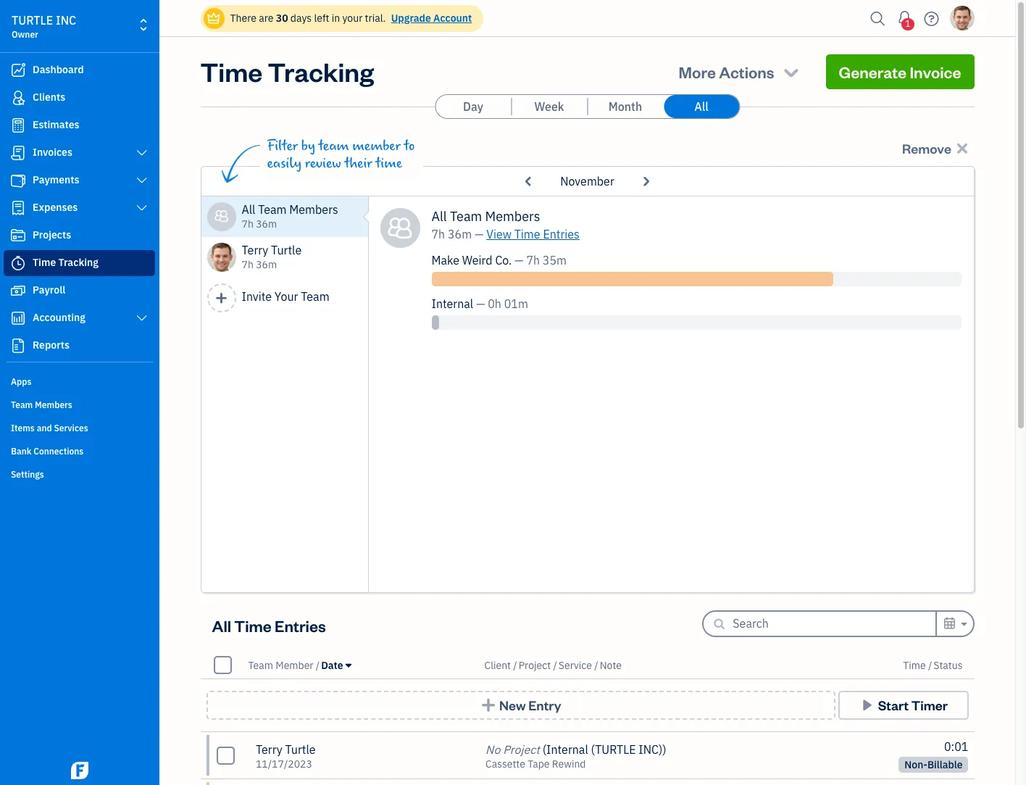 Task type: locate. For each thing, give the bounding box(es) containing it.
chevron large down image up payments link in the top left of the page
[[135, 147, 149, 159]]

36m inside all team members 7h 36m
[[256, 218, 277, 231]]

times image
[[955, 140, 971, 157]]

no
[[486, 743, 501, 757]]

your
[[343, 12, 363, 25]]

member
[[276, 659, 314, 672]]

1 vertical spatial entries
[[275, 615, 326, 636]]

invite your team
[[242, 289, 330, 304]]

invite your team button
[[201, 278, 369, 318]]

timer image
[[9, 256, 27, 271]]

members inside all team members 7h 36m — view time entries
[[486, 208, 541, 225]]

month
[[609, 99, 643, 114]]

invoices
[[33, 146, 72, 159]]

0 horizontal spatial time tracking
[[33, 256, 99, 269]]

0 vertical spatial terry
[[242, 243, 269, 257]]

report image
[[9, 339, 27, 353]]

time down 'there'
[[201, 54, 263, 88]]

turtle down all team members 7h 36m on the left of the page
[[271, 243, 302, 257]]

team up weird
[[450, 208, 483, 225]]

11/17/2023
[[256, 758, 312, 771]]

36m up invite
[[256, 258, 277, 271]]

projects
[[33, 228, 71, 242]]

bank connections
[[11, 446, 84, 457]]

tracking down left
[[268, 54, 374, 88]]

settings link
[[4, 463, 155, 485]]

time inside all team members 7h 36m — view time entries
[[515, 227, 541, 242]]

team left member
[[248, 659, 273, 672]]

chart image
[[9, 311, 27, 326]]

co.
[[496, 253, 512, 268]]

7h up make
[[432, 227, 445, 242]]

7h up invite
[[242, 258, 254, 271]]

generate
[[840, 62, 907, 82]]

1 vertical spatial tracking
[[58, 256, 99, 269]]

7h left '35m'
[[527, 253, 540, 268]]

01m
[[505, 297, 529, 311]]

0 horizontal spatial entries
[[275, 615, 326, 636]]

/ left service
[[554, 659, 558, 672]]

chevron large down image for expenses
[[135, 202, 149, 214]]

days
[[291, 12, 312, 25]]

chevrondown image
[[782, 62, 802, 82]]

review
[[305, 155, 341, 172]]

turtle inside terry turtle 11/17/2023
[[285, 743, 316, 757]]

7h inside 'terry turtle 7h 36m'
[[242, 258, 254, 271]]

projects link
[[4, 223, 155, 249]]

dashboard image
[[9, 63, 27, 78]]

week
[[535, 99, 565, 114]]

start
[[879, 697, 910, 714]]

month link
[[588, 95, 664, 118]]

estimate image
[[9, 118, 27, 133]]

chevron large down image
[[135, 147, 149, 159], [135, 175, 149, 186], [135, 202, 149, 214], [135, 313, 149, 324]]

1 horizontal spatial members
[[290, 202, 339, 217]]

0 horizontal spatial members
[[35, 400, 72, 410]]

1 vertical spatial project
[[503, 743, 540, 757]]

terry turtle 11/17/2023
[[256, 743, 316, 771]]

next month image
[[637, 170, 656, 193]]

(
[[543, 743, 547, 757]]

4 chevron large down image from the top
[[135, 313, 149, 324]]

inc
[[56, 13, 76, 28]]

36m up 'terry turtle 7h 36m'
[[256, 218, 277, 231]]

— right co.
[[515, 253, 524, 268]]

items
[[11, 423, 35, 434]]

chevron large down image down payroll link
[[135, 313, 149, 324]]

— left 0h
[[476, 297, 486, 311]]

—
[[475, 227, 484, 242], [515, 253, 524, 268], [476, 297, 486, 311]]

cassette
[[486, 758, 526, 771]]

terry up invite
[[242, 243, 269, 257]]

apps link
[[4, 371, 155, 392]]

crown image
[[206, 11, 222, 26]]

date
[[321, 659, 343, 672]]

project right client
[[519, 659, 551, 672]]

36m for all team members 7h 36m — view time entries
[[448, 227, 472, 242]]

0 vertical spatial —
[[475, 227, 484, 242]]

easily
[[267, 155, 302, 172]]

chevron large down image inside the expenses link
[[135, 202, 149, 214]]

internal left 0h
[[432, 297, 474, 311]]

expense image
[[9, 201, 27, 215]]

1 vertical spatial terry
[[256, 743, 283, 757]]

team
[[319, 138, 349, 154]]

all inside all team members 7h 36m — view time entries
[[432, 208, 447, 225]]

time right timer icon
[[33, 256, 56, 269]]

estimates link
[[4, 112, 155, 139]]

Search text field
[[733, 612, 937, 635]]

1 vertical spatial turtle
[[285, 743, 316, 757]]

turtle for terry turtle 7h 36m
[[271, 243, 302, 257]]

estimates
[[33, 118, 79, 131]]

1 horizontal spatial time tracking
[[201, 54, 374, 88]]

members inside all team members 7h 36m
[[290, 202, 339, 217]]

terry up 11/17/2023
[[256, 743, 283, 757]]

day
[[464, 99, 484, 114]]

chevron large down image for payments
[[135, 175, 149, 186]]

0 horizontal spatial tracking
[[58, 256, 99, 269]]

/ right client
[[514, 659, 518, 672]]

connections
[[34, 446, 84, 457]]

tracking
[[268, 54, 374, 88], [58, 256, 99, 269]]

upgrade account link
[[389, 12, 472, 25]]

3 chevron large down image from the top
[[135, 202, 149, 214]]

1 horizontal spatial entries
[[543, 227, 580, 242]]

/ left "date"
[[316, 659, 320, 672]]

project image
[[9, 228, 27, 243]]

— inside all team members 7h 36m — view time entries
[[475, 227, 484, 242]]

0h
[[488, 297, 502, 311]]

turtle inside 'terry turtle 7h 36m'
[[271, 243, 302, 257]]

no project ( internal (turtle inc) ) cassette tape rewind
[[486, 743, 667, 771]]

reports
[[33, 339, 70, 352]]

members for all team members 7h 36m — view time entries
[[486, 208, 541, 225]]

2 horizontal spatial members
[[486, 208, 541, 225]]

7h right the users image
[[242, 218, 254, 231]]

team down apps
[[11, 400, 33, 410]]

terry
[[242, 243, 269, 257], [256, 743, 283, 757]]

team inside main element
[[11, 400, 33, 410]]

members up view
[[486, 208, 541, 225]]

all inside all link
[[695, 99, 709, 114]]

0:01
[[945, 740, 969, 754]]

entries up '35m'
[[543, 227, 580, 242]]

plus image
[[480, 698, 497, 713]]

2 chevron large down image from the top
[[135, 175, 149, 186]]

0 vertical spatial entries
[[543, 227, 580, 242]]

4 / from the left
[[595, 659, 599, 672]]

play image
[[860, 698, 876, 713]]

— left view
[[475, 227, 484, 242]]

turtle up 11/17/2023
[[285, 743, 316, 757]]

all time entries
[[212, 615, 326, 636]]

rewind
[[552, 758, 586, 771]]

3 / from the left
[[554, 659, 558, 672]]

members up items and services
[[35, 400, 72, 410]]

1 vertical spatial internal
[[547, 743, 589, 757]]

time tracking down '30'
[[201, 54, 374, 88]]

/ left "note" link
[[595, 659, 599, 672]]

payment image
[[9, 173, 27, 188]]

36m inside all team members 7h 36m — view time entries
[[448, 227, 472, 242]]

expenses
[[33, 201, 78, 214]]

1 vertical spatial time tracking
[[33, 256, 99, 269]]

project link
[[519, 659, 554, 672]]

non-
[[905, 759, 928, 772]]

all inside all team members 7h 36m
[[242, 202, 256, 217]]

team up 'terry turtle 7h 36m'
[[258, 202, 287, 217]]

2 vertical spatial —
[[476, 297, 486, 311]]

november
[[561, 174, 615, 189]]

terry inside 'terry turtle 7h 36m'
[[242, 243, 269, 257]]

time tracking down projects link
[[33, 256, 99, 269]]

turtle for terry turtle 11/17/2023
[[285, 743, 316, 757]]

terry inside terry turtle 11/17/2023
[[256, 743, 283, 757]]

week link
[[512, 95, 587, 118]]

make weird co. — 7h 35m
[[432, 253, 567, 268]]

1 vertical spatial —
[[515, 253, 524, 268]]

7h
[[242, 218, 254, 231], [432, 227, 445, 242], [527, 253, 540, 268], [242, 258, 254, 271]]

generate invoice
[[840, 62, 962, 82]]

clients
[[33, 91, 65, 104]]

bank connections link
[[4, 440, 155, 462]]

team right your
[[301, 289, 330, 304]]

apps
[[11, 376, 32, 387]]

caretdown image
[[960, 616, 968, 633]]

entries up member
[[275, 615, 326, 636]]

search image
[[867, 8, 890, 29]]

0:01 non-billable
[[905, 740, 969, 772]]

1 horizontal spatial internal
[[547, 743, 589, 757]]

1 horizontal spatial tracking
[[268, 54, 374, 88]]

1 chevron large down image from the top
[[135, 147, 149, 159]]

members down review in the left top of the page
[[290, 202, 339, 217]]

team
[[258, 202, 287, 217], [450, 208, 483, 225], [301, 289, 330, 304], [11, 400, 33, 410], [248, 659, 273, 672]]

time right view
[[515, 227, 541, 242]]

36m up make
[[448, 227, 472, 242]]

internal up rewind at the right of page
[[547, 743, 589, 757]]

payments link
[[4, 168, 155, 194]]

36m
[[256, 218, 277, 231], [448, 227, 472, 242], [256, 258, 277, 271]]

1 / from the left
[[316, 659, 320, 672]]

0 horizontal spatial internal
[[432, 297, 474, 311]]

caretdown image
[[346, 660, 352, 671]]

member
[[353, 138, 401, 154]]

terry for terry turtle 7h 36m
[[242, 243, 269, 257]]

chevron large down image down payments link in the top left of the page
[[135, 202, 149, 214]]

all team members 7h 36m — view time entries
[[432, 208, 580, 242]]

project up cassette
[[503, 743, 540, 757]]

5 / from the left
[[929, 659, 933, 672]]

all
[[695, 99, 709, 114], [242, 202, 256, 217], [432, 208, 447, 225], [212, 615, 231, 636]]

chevron large down image inside invoices link
[[135, 147, 149, 159]]

chevron large down image up the expenses link
[[135, 175, 149, 186]]

generate invoice button
[[826, 54, 975, 89]]

/ left status
[[929, 659, 933, 672]]

project
[[519, 659, 551, 672], [503, 743, 540, 757]]

trial.
[[365, 12, 386, 25]]

0 vertical spatial turtle
[[271, 243, 302, 257]]

there are 30 days left in your trial. upgrade account
[[230, 12, 472, 25]]

all link
[[664, 95, 740, 118]]

status link
[[934, 659, 964, 672]]

tracking down projects link
[[58, 256, 99, 269]]



Task type: vqa. For each thing, say whether or not it's contained in the screenshot.
View Time Entries button
yes



Task type: describe. For each thing, give the bounding box(es) containing it.
2 / from the left
[[514, 659, 518, 672]]

members inside main element
[[35, 400, 72, 410]]

services
[[54, 423, 88, 434]]

items and services link
[[4, 417, 155, 439]]

36m inside 'terry turtle 7h 36m'
[[256, 258, 277, 271]]

by
[[302, 138, 315, 154]]

30
[[276, 12, 288, 25]]

invite
[[242, 289, 272, 304]]

and
[[37, 423, 52, 434]]

items and services
[[11, 423, 88, 434]]

)
[[663, 743, 667, 757]]

new entry
[[500, 697, 562, 714]]

make
[[432, 253, 460, 268]]

project inside no project ( internal (turtle inc) ) cassette tape rewind
[[503, 743, 540, 757]]

7h inside all team members 7h 36m — view time entries
[[432, 227, 445, 242]]

chevron large down image for invoices
[[135, 147, 149, 159]]

in
[[332, 12, 340, 25]]

(turtle
[[591, 743, 636, 757]]

billable
[[928, 759, 964, 772]]

expenses link
[[4, 195, 155, 221]]

main element
[[0, 0, 196, 785]]

all for all team members 7h 36m — view time entries
[[432, 208, 447, 225]]

0 vertical spatial tracking
[[268, 54, 374, 88]]

view
[[487, 227, 512, 242]]

internal inside no project ( internal (turtle inc) ) cassette tape rewind
[[547, 743, 589, 757]]

to
[[404, 138, 415, 154]]

team inside button
[[301, 289, 330, 304]]

owner
[[12, 29, 38, 40]]

are
[[259, 12, 274, 25]]

1
[[906, 18, 911, 29]]

entries inside all team members 7h 36m — view time entries
[[543, 227, 580, 242]]

clients link
[[4, 85, 155, 111]]

time / status
[[904, 659, 964, 672]]

settings
[[11, 469, 44, 480]]

date link
[[321, 659, 352, 672]]

more
[[679, 62, 716, 82]]

freshbooks image
[[68, 762, 91, 780]]

your
[[275, 289, 298, 304]]

filter
[[267, 138, 298, 154]]

invoice
[[910, 62, 962, 82]]

status
[[934, 659, 964, 672]]

time
[[376, 155, 403, 172]]

chevron large down image for accounting
[[135, 313, 149, 324]]

go to help image
[[921, 8, 944, 29]]

service link
[[559, 659, 595, 672]]

upgrade
[[391, 12, 431, 25]]

dashboard link
[[4, 57, 155, 83]]

entry
[[529, 697, 562, 714]]

turtle
[[12, 13, 53, 28]]

money image
[[9, 284, 27, 298]]

dashboard
[[33, 63, 84, 76]]

0 vertical spatial project
[[519, 659, 551, 672]]

tape
[[528, 758, 550, 771]]

7h inside all team members 7h 36m
[[242, 218, 254, 231]]

plus image
[[215, 291, 228, 305]]

there
[[230, 12, 257, 25]]

internal — 0h 01m
[[432, 297, 529, 311]]

all team members 7h 36m
[[242, 202, 339, 231]]

reports link
[[4, 333, 155, 359]]

35m
[[543, 253, 567, 268]]

filter by team member to easily review their time
[[267, 138, 415, 172]]

left
[[314, 12, 330, 25]]

all for all time entries
[[212, 615, 231, 636]]

terry for terry turtle 11/17/2023
[[256, 743, 283, 757]]

start timer button
[[839, 691, 969, 720]]

team members
[[11, 400, 72, 410]]

new entry button
[[206, 691, 836, 720]]

day link
[[436, 95, 511, 118]]

members for all team members 7h 36m
[[290, 202, 339, 217]]

more actions
[[679, 62, 775, 82]]

turtle inc owner
[[12, 13, 76, 40]]

all for all team members 7h 36m
[[242, 202, 256, 217]]

view time entries button
[[487, 226, 580, 243]]

team members link
[[4, 394, 155, 416]]

service
[[559, 659, 593, 672]]

tracking inside main element
[[58, 256, 99, 269]]

team inside all team members 7h 36m — view time entries
[[450, 208, 483, 225]]

team inside all team members 7h 36m
[[258, 202, 287, 217]]

note
[[600, 659, 622, 672]]

bank
[[11, 446, 32, 457]]

0 vertical spatial internal
[[432, 297, 474, 311]]

more actions button
[[666, 54, 815, 89]]

payroll link
[[4, 278, 155, 304]]

account
[[434, 12, 472, 25]]

time up team member /
[[234, 615, 272, 636]]

all for all
[[695, 99, 709, 114]]

client / project / service / note
[[485, 659, 622, 672]]

calendar image
[[944, 615, 957, 632]]

accounting link
[[4, 305, 155, 331]]

time inside main element
[[33, 256, 56, 269]]

time left status 'link'
[[904, 659, 927, 672]]

36m for all team members 7h 36m
[[256, 218, 277, 231]]

0 vertical spatial time tracking
[[201, 54, 374, 88]]

accounting
[[33, 311, 86, 324]]

client image
[[9, 91, 27, 105]]

remove
[[903, 140, 952, 157]]

note link
[[600, 659, 622, 672]]

inc)
[[639, 743, 663, 757]]

client
[[485, 659, 511, 672]]

previous month image
[[520, 170, 539, 193]]

time tracking inside main element
[[33, 256, 99, 269]]

users image
[[214, 208, 229, 226]]

remove button
[[899, 136, 975, 160]]

invoice image
[[9, 146, 27, 160]]

invoices link
[[4, 140, 155, 166]]

actions
[[720, 62, 775, 82]]

payments
[[33, 173, 79, 186]]



